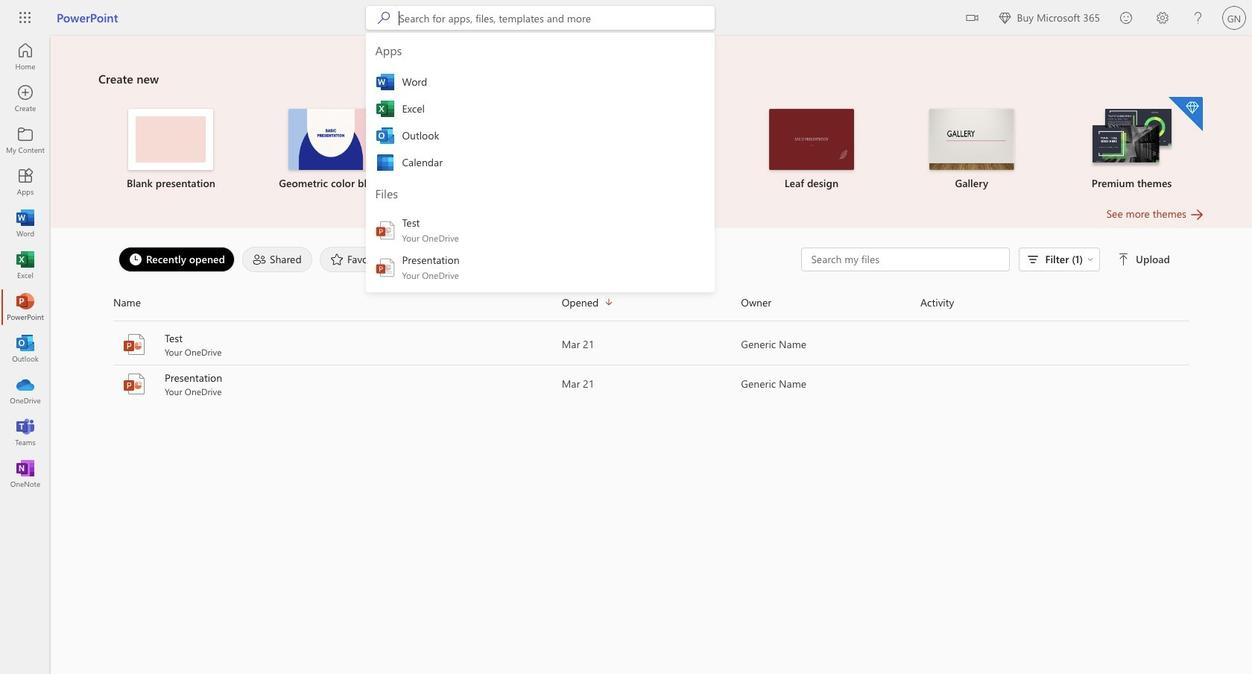 Task type: describe. For each thing, give the bounding box(es) containing it.
gallery image
[[930, 109, 1015, 170]]

32x32 image
[[375, 220, 396, 241]]

minimalist sales pitch element
[[420, 109, 563, 191]]

onedrive image
[[18, 383, 33, 398]]

Search my files text field
[[810, 252, 1003, 267]]

2 group from the top
[[366, 176, 715, 286]]

displaying 2 out of 2 files. status
[[802, 248, 1174, 271]]

name presentation cell
[[113, 371, 562, 397]]

teams image
[[18, 425, 33, 440]]

premium themes element
[[1061, 97, 1204, 191]]

1 image__l4etb image from the top
[[377, 73, 395, 91]]

outlook image
[[18, 342, 33, 356]]

3 tab from the left
[[316, 247, 403, 272]]

1 tab from the left
[[115, 247, 239, 272]]

4 image__l4etb image from the top
[[377, 154, 395, 172]]

my content image
[[18, 133, 33, 148]]

3 image__l4etb image from the top
[[377, 127, 395, 145]]

32x32 image
[[375, 257, 396, 278]]



Task type: vqa. For each thing, say whether or not it's contained in the screenshot.
2nd region from left
no



Task type: locate. For each thing, give the bounding box(es) containing it.
Search box. Suggestions appear as you type. search field
[[399, 6, 715, 30]]

excel image
[[18, 258, 33, 273]]

files element
[[366, 176, 398, 212]]

1 horizontal spatial powerpoint image
[[122, 372, 146, 396]]

2 tab from the left
[[239, 247, 316, 272]]

tab
[[115, 247, 239, 272], [239, 247, 316, 272], [316, 247, 403, 272]]

apps image
[[18, 174, 33, 189]]

navigation
[[0, 36, 51, 495]]

apps element
[[366, 33, 402, 69]]

home image
[[18, 49, 33, 64]]

powerpoint image down excel "image"
[[18, 300, 33, 315]]

activity, column 4 of 4 column header
[[921, 291, 1190, 315]]

powerpoint image down powerpoint image
[[122, 372, 146, 396]]

list
[[98, 95, 1205, 206]]

tab list
[[115, 243, 802, 276]]

gn image
[[1223, 6, 1247, 30]]

powerpoint image inside name presentation cell
[[122, 372, 146, 396]]

0 horizontal spatial powerpoint image
[[18, 300, 33, 315]]

leaf design element
[[741, 109, 883, 191]]

create image
[[18, 91, 33, 106]]

name test cell
[[113, 331, 562, 358]]

image__l4etb image
[[377, 73, 395, 91], [377, 100, 395, 118], [377, 127, 395, 145], [377, 154, 395, 172]]

blank presentation element
[[100, 109, 242, 191]]

2 image__l4etb image from the top
[[377, 100, 395, 118]]

favorites element
[[320, 247, 399, 272]]

main content
[[51, 36, 1253, 404]]

1 group from the top
[[366, 33, 715, 176]]

1 vertical spatial powerpoint image
[[122, 372, 146, 396]]

powerpoint image
[[18, 300, 33, 315], [122, 372, 146, 396]]

word image
[[18, 216, 33, 231]]

powerpoint image
[[122, 333, 146, 356]]

premium templates diamond image
[[1169, 97, 1204, 131]]

leaf design image
[[769, 109, 854, 170]]

shared element
[[242, 247, 312, 272]]

gallery element
[[901, 109, 1043, 191]]

premium themes image
[[1090, 109, 1175, 169]]

geometric color block element
[[260, 109, 402, 191]]

onenote image
[[18, 467, 33, 482]]

application
[[0, 36, 1253, 674]]

group
[[366, 33, 715, 176], [366, 176, 715, 286]]

geometric color block image
[[289, 109, 374, 170]]

recently opened element
[[119, 247, 235, 272]]

banner
[[0, 0, 1253, 292]]

row
[[113, 291, 1190, 321]]

None search field
[[366, 6, 715, 292]]

0 vertical spatial powerpoint image
[[18, 300, 33, 315]]



